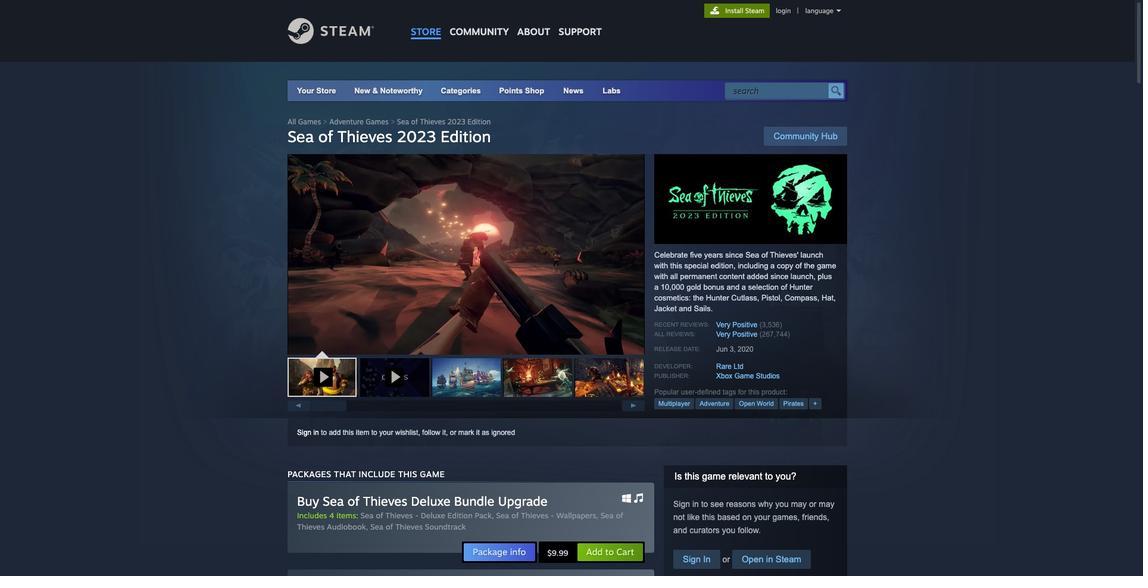 Task type: locate. For each thing, give the bounding box(es) containing it.
- left the 'wallpapers,'
[[551, 511, 554, 521]]

add
[[329, 429, 341, 437]]

to left see
[[702, 500, 708, 509]]

0 vertical spatial all
[[288, 117, 296, 126]]

0 vertical spatial hunter
[[790, 283, 813, 292]]

sea right pack,
[[496, 511, 509, 521]]

2 horizontal spatial a
[[771, 262, 775, 270]]

sea right audiobook, at bottom
[[371, 522, 384, 532]]

and inside sign in to see reasons why you may or may not like this based on your games, friends, and curators you follow.
[[674, 526, 688, 536]]

publisher:
[[655, 373, 690, 379]]

0 vertical spatial sign
[[297, 429, 312, 437]]

your left wishlist,
[[379, 429, 393, 437]]

follow.
[[738, 526, 761, 536]]

follow
[[422, 429, 441, 437]]

and down content in the right of the page
[[727, 283, 740, 292]]

very for very positive (3,536)
[[717, 321, 731, 329]]

edition down 'sea of thieves 2023 edition' link on the left of the page
[[441, 127, 491, 146]]

1 vertical spatial the
[[693, 294, 704, 303]]

2 vertical spatial or
[[721, 555, 733, 565]]

2 vertical spatial and
[[674, 526, 688, 536]]

since up edition, in the top right of the page
[[726, 251, 744, 260]]

adventure
[[330, 117, 364, 126], [700, 400, 730, 407]]

the down gold
[[693, 294, 704, 303]]

0 vertical spatial the
[[804, 262, 815, 270]]

sign up not
[[674, 500, 690, 509]]

in for sign in to add this item to your wishlist, follow it, or mark it as ignored
[[314, 429, 319, 437]]

1 horizontal spatial you
[[776, 500, 789, 509]]

added
[[747, 272, 769, 281]]

0 horizontal spatial -
[[415, 511, 419, 521]]

adventure down new
[[330, 117, 364, 126]]

- down buy sea of thieves deluxe bundle upgrade
[[415, 511, 419, 521]]

1 horizontal spatial or
[[721, 555, 733, 565]]

2 horizontal spatial or
[[810, 500, 817, 509]]

open down 'for'
[[739, 400, 755, 407]]

1 horizontal spatial >
[[391, 117, 395, 126]]

games
[[298, 117, 321, 126], [366, 117, 389, 126]]

1 vertical spatial reviews:
[[667, 331, 696, 338]]

search search field
[[734, 83, 826, 99]]

2 very from the top
[[717, 331, 731, 339]]

1 horizontal spatial adventure
[[700, 400, 730, 407]]

to right add
[[606, 547, 614, 558]]

login | language
[[776, 7, 834, 15]]

a left the 10,000
[[655, 283, 659, 292]]

0 vertical spatial positive
[[733, 321, 758, 329]]

0 vertical spatial 2023
[[448, 117, 466, 126]]

in down sign in to see reasons why you may or may not like this based on your games, friends, and curators you follow.
[[767, 555, 773, 565]]

sea right the 'wallpapers,'
[[601, 511, 614, 521]]

0 horizontal spatial >
[[323, 117, 327, 126]]

sea of thieves - deluxe edition pack, sea of thieves - wallpapers, sea of thieves audiobook, sea of thieves soundtrack
[[297, 511, 624, 532]]

2 horizontal spatial in
[[767, 555, 773, 565]]

rare
[[717, 363, 732, 371]]

for
[[738, 388, 747, 397]]

adventure link
[[696, 399, 734, 410]]

games down your
[[298, 117, 321, 126]]

new & noteworthy link
[[355, 86, 423, 95]]

to inside sign in to see reasons why you may or may not like this based on your games, friends, and curators you follow.
[[702, 500, 708, 509]]

labs link
[[593, 80, 631, 101]]

xbox
[[717, 372, 733, 381]]

2023 down categories link
[[448, 117, 466, 126]]

2 > from the left
[[391, 117, 395, 126]]

0 horizontal spatial all
[[288, 117, 296, 126]]

special
[[685, 262, 709, 270]]

login
[[776, 7, 791, 15]]

news
[[564, 86, 584, 95]]

and
[[727, 283, 740, 292], [679, 304, 692, 313], [674, 526, 688, 536]]

10,000
[[661, 283, 685, 292]]

with
[[655, 262, 668, 270], [655, 272, 668, 281]]

0 vertical spatial you
[[776, 500, 789, 509]]

celebrate
[[655, 251, 688, 260]]

sea up including
[[746, 251, 760, 260]]

1 horizontal spatial in
[[693, 500, 699, 509]]

1 vertical spatial very
[[717, 331, 731, 339]]

steam right install
[[746, 7, 765, 15]]

0 vertical spatial very
[[717, 321, 731, 329]]

all reviews:
[[655, 331, 696, 338]]

2 positive from the top
[[733, 331, 758, 339]]

of down buy sea of thieves deluxe bundle upgrade
[[386, 522, 393, 532]]

>
[[323, 117, 327, 126], [391, 117, 395, 126]]

positive for (267,744)
[[733, 331, 758, 339]]

1 vertical spatial since
[[771, 272, 789, 281]]

a
[[771, 262, 775, 270], [655, 283, 659, 292], [742, 283, 746, 292]]

copy
[[777, 262, 794, 270]]

1 vertical spatial positive
[[733, 331, 758, 339]]

popular
[[655, 388, 679, 397]]

1 vertical spatial or
[[810, 500, 817, 509]]

0 vertical spatial deluxe
[[411, 494, 451, 509]]

hunter up the compass,
[[790, 283, 813, 292]]

steam
[[746, 7, 765, 15], [776, 555, 802, 565]]

sign
[[297, 429, 312, 437], [674, 500, 690, 509], [683, 555, 701, 565]]

in inside sign in to see reasons why you may or may not like this based on your games, friends, and curators you follow.
[[693, 500, 699, 509]]

in
[[314, 429, 319, 437], [693, 500, 699, 509], [767, 555, 773, 565]]

add to cart link
[[577, 543, 644, 562]]

0 vertical spatial open
[[739, 400, 755, 407]]

a left copy
[[771, 262, 775, 270]]

sea of thieves 2023 edition
[[288, 127, 491, 146]]

0 horizontal spatial a
[[655, 283, 659, 292]]

community
[[450, 26, 509, 38]]

wallpapers,
[[557, 511, 599, 521]]

sign for sign in
[[683, 555, 701, 565]]

0 horizontal spatial adventure
[[330, 117, 364, 126]]

0 horizontal spatial or
[[450, 429, 457, 437]]

1 vertical spatial all
[[655, 331, 665, 338]]

1 horizontal spatial -
[[551, 511, 554, 521]]

0 vertical spatial in
[[314, 429, 319, 437]]

0 horizontal spatial games
[[298, 117, 321, 126]]

may up "friends,"
[[819, 500, 835, 509]]

with down celebrate
[[655, 262, 668, 270]]

0 vertical spatial your
[[379, 429, 393, 437]]

you up games,
[[776, 500, 789, 509]]

0 vertical spatial or
[[450, 429, 457, 437]]

including
[[738, 262, 769, 270]]

it
[[476, 429, 480, 437]]

this up 'open world'
[[749, 388, 760, 397]]

of down all games link
[[318, 127, 333, 146]]

0 vertical spatial steam
[[746, 7, 765, 15]]

in up like
[[693, 500, 699, 509]]

hunter down bonus
[[706, 294, 730, 303]]

1 vertical spatial your
[[754, 513, 771, 522]]

2 with from the top
[[655, 272, 668, 281]]

sign in
[[683, 555, 711, 565]]

game up see
[[702, 472, 726, 482]]

of up sea of thieves 2023 edition
[[411, 117, 418, 126]]

deluxe
[[411, 494, 451, 509], [421, 511, 445, 521]]

2 horizontal spatial game
[[817, 262, 837, 270]]

friends,
[[803, 513, 830, 522]]

all
[[671, 272, 678, 281]]

support link
[[555, 0, 606, 41]]

0 horizontal spatial in
[[314, 429, 319, 437]]

1 horizontal spatial since
[[771, 272, 789, 281]]

or up "friends,"
[[810, 500, 817, 509]]

1 vertical spatial open
[[742, 555, 764, 565]]

0 vertical spatial with
[[655, 262, 668, 270]]

sea right items:
[[361, 511, 374, 521]]

why
[[759, 500, 773, 509]]

1 vertical spatial you
[[722, 526, 736, 536]]

2 vertical spatial in
[[767, 555, 773, 565]]

None search field
[[725, 82, 845, 99]]

1 vertical spatial deluxe
[[421, 511, 445, 521]]

1 vertical spatial hunter
[[706, 294, 730, 303]]

and down not
[[674, 526, 688, 536]]

0 horizontal spatial hunter
[[706, 294, 730, 303]]

celebrate five years since sea of thieves' launch with this special edition, including a copy of the game with all permanent content added since launch, plus a 10,000 gold bonus and a selection of hunter cosmetics: the hunter cutlass, pistol, compass, hat, jacket and sails.
[[655, 251, 837, 313]]

game up buy sea of thieves deluxe bundle upgrade
[[420, 469, 445, 480]]

very positive (267,744)
[[717, 331, 791, 339]]

product:
[[762, 388, 788, 397]]

1 horizontal spatial game
[[702, 472, 726, 482]]

adventure down defined
[[700, 400, 730, 407]]

about link
[[513, 0, 555, 41]]

0 vertical spatial and
[[727, 283, 740, 292]]

1 vertical spatial with
[[655, 272, 668, 281]]

0 horizontal spatial since
[[726, 251, 744, 260]]

0 horizontal spatial may
[[791, 500, 807, 509]]

of up including
[[762, 251, 768, 260]]

game up plus
[[817, 262, 837, 270]]

sign left add
[[297, 429, 312, 437]]

ltd
[[734, 363, 744, 371]]

sea down all games link
[[288, 127, 314, 146]]

open in steam link
[[733, 550, 811, 569]]

community link
[[446, 0, 513, 43]]

positive up very positive (267,744)
[[733, 321, 758, 329]]

content
[[720, 272, 745, 281]]

0 vertical spatial since
[[726, 251, 744, 260]]

edition up soundtrack at the bottom left of page
[[448, 511, 473, 521]]

open down follow.
[[742, 555, 764, 565]]

> right all games link
[[323, 117, 327, 126]]

game
[[817, 262, 837, 270], [420, 469, 445, 480], [702, 472, 726, 482]]

1 positive from the top
[[733, 321, 758, 329]]

account menu navigation
[[705, 4, 848, 18]]

includes 4 items:
[[297, 511, 358, 521]]

1 very from the top
[[717, 321, 731, 329]]

1 horizontal spatial all
[[655, 331, 665, 338]]

curators
[[690, 526, 720, 536]]

this up curators
[[702, 513, 715, 522]]

to left you?
[[765, 472, 773, 482]]

jun
[[717, 345, 728, 354]]

deluxe inside sea of thieves - deluxe edition pack, sea of thieves - wallpapers, sea of thieves audiobook, sea of thieves soundtrack
[[421, 511, 445, 521]]

in left add
[[314, 429, 319, 437]]

a up cutlass,
[[742, 283, 746, 292]]

games up sea of thieves 2023 edition
[[366, 117, 389, 126]]

0 horizontal spatial game
[[420, 469, 445, 480]]

1 horizontal spatial games
[[366, 117, 389, 126]]

1 horizontal spatial your
[[754, 513, 771, 522]]

you
[[776, 500, 789, 509], [722, 526, 736, 536]]

0 horizontal spatial your
[[379, 429, 393, 437]]

user-
[[681, 388, 698, 397]]

sea inside celebrate five years since sea of thieves' launch with this special edition, including a copy of the game with all permanent content added since launch, plus a 10,000 gold bonus and a selection of hunter cosmetics: the hunter cutlass, pistol, compass, hat, jacket and sails.
[[746, 251, 760, 260]]

sails.
[[694, 304, 713, 313]]

games,
[[773, 513, 800, 522]]

this up all
[[671, 262, 683, 270]]

new
[[355, 86, 370, 95]]

2 vertical spatial sign
[[683, 555, 701, 565]]

you down based
[[722, 526, 736, 536]]

0 horizontal spatial the
[[693, 294, 704, 303]]

2 - from the left
[[551, 511, 554, 521]]

or
[[450, 429, 457, 437], [810, 500, 817, 509], [721, 555, 733, 565]]

2 may from the left
[[819, 500, 835, 509]]

sea of thieves 2023 edition link
[[397, 117, 491, 126]]

2 vertical spatial edition
[[448, 511, 473, 521]]

positive down very positive (3,536)
[[733, 331, 758, 339]]

the
[[804, 262, 815, 270], [693, 294, 704, 303]]

1 vertical spatial steam
[[776, 555, 802, 565]]

of up the cart
[[616, 511, 624, 521]]

with left all
[[655, 272, 668, 281]]

your down "why"
[[754, 513, 771, 522]]

sign inside sign in to see reasons why you may or may not like this based on your games, friends, and curators you follow.
[[674, 500, 690, 509]]

package info
[[473, 547, 526, 558]]

is this game relevant to you?
[[675, 472, 797, 482]]

and up recent reviews:
[[679, 304, 692, 313]]

five
[[690, 251, 702, 260]]

0 vertical spatial reviews:
[[681, 322, 710, 328]]

or right in
[[721, 555, 733, 565]]

the down launch
[[804, 262, 815, 270]]

steam down games,
[[776, 555, 802, 565]]

edition down categories
[[468, 117, 491, 126]]

reviews: down recent reviews:
[[667, 331, 696, 338]]

since down copy
[[771, 272, 789, 281]]

0 vertical spatial edition
[[468, 117, 491, 126]]

community
[[774, 131, 819, 141]]

1 horizontal spatial may
[[819, 500, 835, 509]]

sign left in
[[683, 555, 701, 565]]

reviews: down sails.
[[681, 322, 710, 328]]

1 vertical spatial in
[[693, 500, 699, 509]]

very positive (3,536)
[[717, 321, 783, 329]]

or right it,
[[450, 429, 457, 437]]

see
[[711, 500, 724, 509]]

2023 down all games > adventure games > sea of thieves 2023 edition
[[397, 127, 436, 146]]

of right items:
[[376, 511, 383, 521]]

launch
[[801, 251, 824, 260]]

0 vertical spatial adventure
[[330, 117, 364, 126]]

0 horizontal spatial steam
[[746, 7, 765, 15]]

0 horizontal spatial 2023
[[397, 127, 436, 146]]

soundtrack
[[425, 522, 466, 532]]

labs
[[603, 86, 621, 95]]

it,
[[443, 429, 448, 437]]

sign in link
[[297, 429, 319, 437]]

steam inside account menu navigation
[[746, 7, 765, 15]]

points shop link
[[490, 80, 554, 101]]

may up games,
[[791, 500, 807, 509]]

> up sea of thieves 2023 edition
[[391, 117, 395, 126]]

shop
[[525, 86, 545, 95]]

this right include
[[398, 469, 418, 480]]

1 vertical spatial sign
[[674, 500, 690, 509]]

game inside celebrate five years since sea of thieves' launch with this special edition, including a copy of the game with all permanent content added since launch, plus a 10,000 gold bonus and a selection of hunter cosmetics: the hunter cutlass, pistol, compass, hat, jacket and sails.
[[817, 262, 837, 270]]



Task type: vqa. For each thing, say whether or not it's contained in the screenshot.
search search box
yes



Task type: describe. For each thing, give the bounding box(es) containing it.
positive for (3,536)
[[733, 321, 758, 329]]

link to the steam homepage image
[[288, 18, 393, 44]]

global menu navigation
[[407, 0, 606, 43]]

sign in link
[[674, 550, 721, 569]]

sign in to see reasons why you may or may not like this based on your games, friends, and curators you follow.
[[674, 500, 835, 536]]

very for very positive (267,744)
[[717, 331, 731, 339]]

about
[[518, 26, 551, 38]]

noteworthy
[[380, 86, 423, 95]]

studios
[[756, 372, 780, 381]]

jun 3, 2020
[[717, 345, 754, 354]]

categories
[[441, 86, 481, 95]]

plus
[[818, 272, 832, 281]]

based
[[718, 513, 740, 522]]

your store link
[[297, 86, 336, 95]]

open for open in steam
[[742, 555, 764, 565]]

1 vertical spatial 2023
[[397, 127, 436, 146]]

sea up sea of thieves 2023 edition
[[397, 117, 409, 126]]

buy
[[297, 494, 319, 509]]

recent
[[655, 322, 679, 328]]

bonus
[[704, 283, 725, 292]]

1 vertical spatial adventure
[[700, 400, 730, 407]]

news link
[[554, 80, 593, 101]]

0 horizontal spatial you
[[722, 526, 736, 536]]

mark
[[459, 429, 474, 437]]

1 may from the left
[[791, 500, 807, 509]]

gold
[[687, 283, 702, 292]]

reviews: for very positive (3,536)
[[681, 322, 710, 328]]

thieves'
[[770, 251, 799, 260]]

sea up 4
[[323, 494, 344, 509]]

recent reviews:
[[655, 322, 710, 328]]

1 with from the top
[[655, 262, 668, 270]]

1 horizontal spatial hunter
[[790, 283, 813, 292]]

(3,536)
[[760, 321, 783, 329]]

compass,
[[785, 294, 820, 303]]

deluxe for thieves
[[411, 494, 451, 509]]

your store
[[297, 86, 336, 95]]

sign in to add this item to your wishlist, follow it, or mark it as ignored
[[297, 429, 515, 437]]

or inside sign in to see reasons why you may or may not like this based on your games, friends, and curators you follow.
[[810, 500, 817, 509]]

multiplayer
[[659, 400, 690, 407]]

of up pistol, on the right bottom
[[781, 283, 788, 292]]

edition,
[[711, 262, 736, 270]]

login link
[[774, 7, 794, 15]]

permanent
[[680, 272, 717, 281]]

popular user-defined tags for this product:
[[655, 388, 788, 397]]

open world link
[[735, 399, 778, 410]]

release
[[655, 346, 682, 353]]

of down upgrade
[[512, 511, 519, 521]]

your inside sign in to see reasons why you may or may not like this based on your games, friends, and curators you follow.
[[754, 513, 771, 522]]

(267,744)
[[760, 331, 791, 339]]

tags
[[723, 388, 737, 397]]

open for open world
[[739, 400, 755, 407]]

as
[[482, 429, 490, 437]]

1 games from the left
[[298, 117, 321, 126]]

this right add
[[343, 429, 354, 437]]

that
[[334, 469, 356, 480]]

all for all reviews:
[[655, 331, 665, 338]]

upgrade
[[498, 494, 548, 509]]

like
[[688, 513, 700, 522]]

world
[[757, 400, 774, 407]]

pirates link
[[780, 399, 808, 410]]

store
[[316, 86, 336, 95]]

to right item
[[372, 429, 378, 437]]

all for all games > adventure games > sea of thieves 2023 edition
[[288, 117, 296, 126]]

add
[[587, 547, 603, 558]]

you?
[[776, 472, 797, 482]]

of up launch,
[[796, 262, 802, 270]]

+
[[814, 400, 818, 407]]

date:
[[684, 346, 701, 353]]

this inside sign in to see reasons why you may or may not like this based on your games, friends, and curators you follow.
[[702, 513, 715, 522]]

cutlass,
[[732, 294, 760, 303]]

buy sea of thieves deluxe bundle upgrade
[[297, 494, 548, 509]]

1 - from the left
[[415, 511, 419, 521]]

your
[[297, 86, 314, 95]]

1 vertical spatial edition
[[441, 127, 491, 146]]

deluxe for -
[[421, 511, 445, 521]]

open world
[[739, 400, 774, 407]]

of up items:
[[348, 494, 360, 509]]

sign for sign in to see reasons why you may or may not like this based on your games, friends, and curators you follow.
[[674, 500, 690, 509]]

hub
[[822, 131, 838, 141]]

in for sign in to see reasons why you may or may not like this based on your games, friends, and curators you follow.
[[693, 500, 699, 509]]

selection
[[749, 283, 779, 292]]

hat,
[[822, 294, 836, 303]]

install steam link
[[705, 4, 770, 18]]

new & noteworthy
[[355, 86, 423, 95]]

open in steam
[[742, 555, 802, 565]]

1 horizontal spatial steam
[[776, 555, 802, 565]]

install
[[726, 7, 744, 15]]

cosmetics:
[[655, 294, 691, 303]]

3,
[[730, 345, 736, 354]]

1 vertical spatial and
[[679, 304, 692, 313]]

all games > adventure games > sea of thieves 2023 edition
[[288, 117, 491, 126]]

edition inside sea of thieves - deluxe edition pack, sea of thieves - wallpapers, sea of thieves audiobook, sea of thieves soundtrack
[[448, 511, 473, 521]]

1 horizontal spatial 2023
[[448, 117, 466, 126]]

items:
[[337, 511, 358, 521]]

in for open in steam
[[767, 555, 773, 565]]

adventure games link
[[330, 117, 389, 126]]

this inside celebrate five years since sea of thieves' launch with this special edition, including a copy of the game with all permanent content added since launch, plus a 10,000 gold bonus and a selection of hunter cosmetics: the hunter cutlass, pistol, compass, hat, jacket and sails.
[[671, 262, 683, 270]]

2 games from the left
[[366, 117, 389, 126]]

reviews: for very positive (267,744)
[[667, 331, 696, 338]]

community hub
[[774, 131, 838, 141]]

all games link
[[288, 117, 321, 126]]

launch,
[[791, 272, 816, 281]]

this right is
[[685, 472, 700, 482]]

info
[[510, 547, 526, 558]]

xbox game studios
[[717, 372, 780, 381]]

not
[[674, 513, 685, 522]]

points
[[499, 86, 523, 95]]

1 horizontal spatial a
[[742, 283, 746, 292]]

1 > from the left
[[323, 117, 327, 126]]

pirates
[[784, 400, 804, 407]]

audiobook,
[[327, 522, 368, 532]]

$9.99
[[548, 549, 569, 558]]

categories link
[[441, 86, 481, 95]]

include
[[359, 469, 396, 480]]

1 horizontal spatial the
[[804, 262, 815, 270]]

store
[[411, 26, 442, 38]]

game
[[735, 372, 754, 381]]

multiplayer link
[[655, 399, 695, 410]]

install steam
[[726, 7, 765, 15]]

pack,
[[475, 511, 494, 521]]

community hub link
[[765, 127, 848, 146]]

package info link
[[464, 543, 536, 562]]

to left add
[[321, 429, 327, 437]]

sign for sign in to add this item to your wishlist, follow it, or mark it as ignored
[[297, 429, 312, 437]]

pistol,
[[762, 294, 783, 303]]



